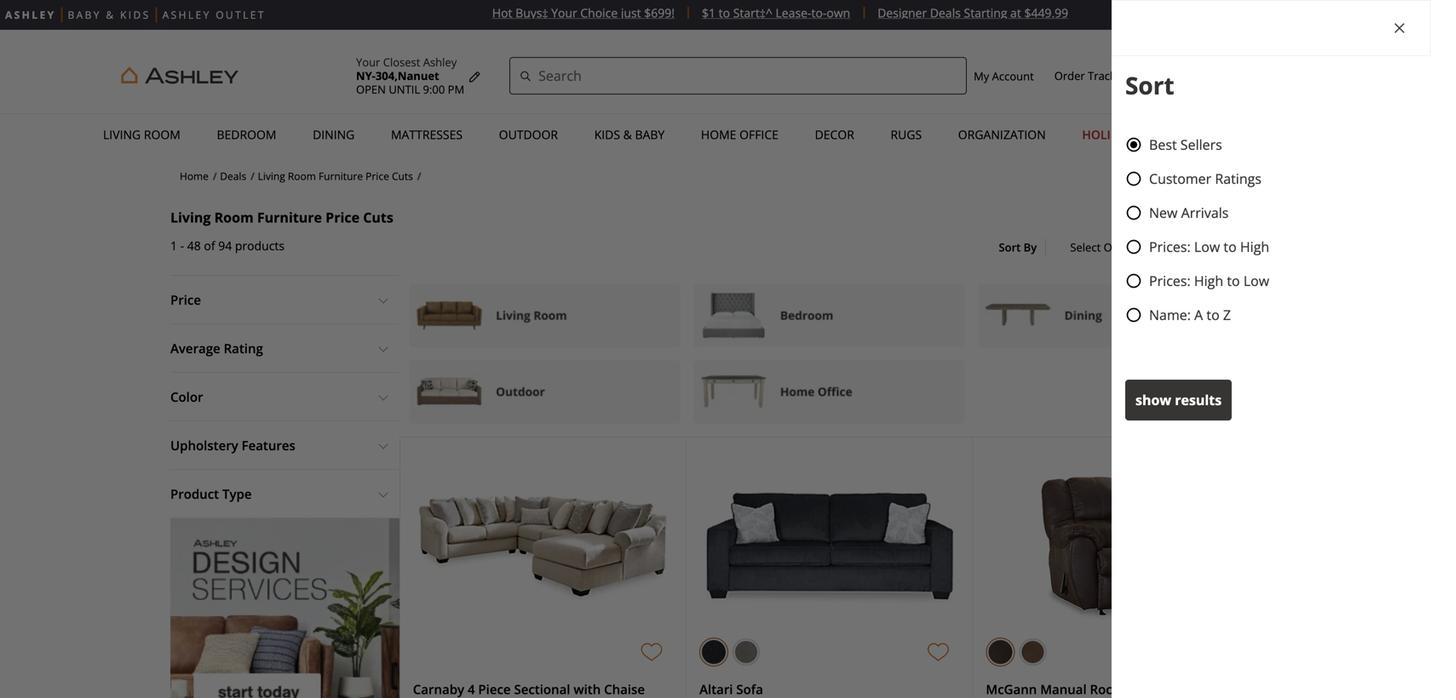 Task type: locate. For each thing, give the bounding box(es) containing it.
high
[[1241, 238, 1270, 256], [1195, 272, 1224, 290]]

0 horizontal spatial sort
[[999, 240, 1021, 255]]

to left z at right
[[1207, 306, 1220, 324]]

1 prices: from the top
[[1150, 238, 1191, 256]]

1 vertical spatial sort
[[999, 240, 1021, 255]]

sort left "by"
[[999, 240, 1021, 255]]

customer
[[1150, 170, 1212, 188]]

to for low
[[1227, 272, 1240, 290]]

new
[[1150, 204, 1178, 222]]

best
[[1150, 135, 1177, 154]]

closest
[[383, 55, 420, 70]]

until
[[389, 82, 420, 97]]

2 prices: from the top
[[1150, 272, 1191, 290]]

low down prices: low to high
[[1244, 272, 1270, 290]]

living room furniture price cuts
[[170, 208, 394, 227]]

prices: for prices: high to low
[[1150, 272, 1191, 290]]

sort
[[1126, 69, 1175, 101], [999, 240, 1021, 255]]

1 vertical spatial prices:
[[1150, 272, 1191, 290]]

0 vertical spatial high
[[1241, 238, 1270, 256]]

1 horizontal spatial low
[[1244, 272, 1270, 290]]

1 horizontal spatial sort
[[1126, 69, 1175, 101]]

1 vertical spatial to
[[1227, 272, 1240, 290]]

to up the prices: high to low in the top of the page
[[1224, 238, 1237, 256]]

high down prices: low to high
[[1195, 272, 1224, 290]]

9:00
[[423, 82, 445, 97]]

results
[[1175, 391, 1222, 409]]

low down arrivals
[[1195, 238, 1220, 256]]

by
[[1024, 240, 1037, 255]]

high up the prices: high to low in the top of the page
[[1241, 238, 1270, 256]]

prices: up 'name:'
[[1150, 272, 1191, 290]]

to up z at right
[[1227, 272, 1240, 290]]

best sellers
[[1150, 135, 1223, 154]]

0 vertical spatial sort
[[1126, 69, 1175, 101]]

1 vertical spatial low
[[1244, 272, 1270, 290]]

a
[[1195, 306, 1203, 324]]

sort by
[[999, 240, 1037, 255]]

new arrivals
[[1150, 204, 1229, 222]]

low
[[1195, 238, 1220, 256], [1244, 272, 1270, 290]]

living room furniture price cuts main content
[[170, 159, 1261, 699]]

customer ratings
[[1150, 170, 1262, 188]]

0 horizontal spatial low
[[1195, 238, 1220, 256]]

0 horizontal spatial high
[[1195, 272, 1224, 290]]

1
[[170, 238, 177, 254]]

prices: high to low
[[1150, 272, 1270, 290]]

1 - 48 of 94 products
[[170, 238, 285, 254]]

0 vertical spatial to
[[1224, 238, 1237, 256]]

2 vertical spatial to
[[1207, 306, 1220, 324]]

sort inside living room furniture price cuts main content
[[999, 240, 1021, 255]]

1 horizontal spatial high
[[1241, 238, 1270, 256]]

prices: down new
[[1150, 238, 1191, 256]]

0 vertical spatial prices:
[[1150, 238, 1191, 256]]

furniture
[[257, 208, 322, 227]]

None search field
[[510, 57, 967, 95]]

sort up best on the top
[[1126, 69, 1175, 101]]

prices:
[[1150, 238, 1191, 256], [1150, 272, 1191, 290]]

prices: low to high
[[1150, 238, 1270, 256]]

price
[[326, 208, 360, 227]]

to
[[1224, 238, 1237, 256], [1227, 272, 1240, 290], [1207, 306, 1220, 324]]



Task type: describe. For each thing, give the bounding box(es) containing it.
room
[[214, 208, 254, 227]]

cuts
[[363, 208, 394, 227]]

0 vertical spatial low
[[1195, 238, 1220, 256]]

your
[[356, 55, 380, 70]]

products
[[235, 238, 285, 254]]

prices: for prices: low to high
[[1150, 238, 1191, 256]]

living
[[170, 208, 211, 227]]

show
[[1136, 391, 1172, 409]]

open
[[356, 82, 386, 97]]

to for z
[[1207, 306, 1220, 324]]

304,nanuet
[[376, 68, 439, 84]]

ny-
[[356, 68, 376, 84]]

z
[[1224, 306, 1231, 324]]

sort for sort
[[1126, 69, 1175, 101]]

sellers
[[1181, 135, 1223, 154]]

sort for sort by
[[999, 240, 1021, 255]]

name:
[[1150, 306, 1191, 324]]

1 - 48 of 94 products region
[[170, 232, 285, 259]]

48
[[187, 238, 201, 254]]

search image
[[520, 69, 532, 86]]

show results
[[1136, 391, 1222, 409]]

pm
[[448, 82, 465, 97]]

ratings
[[1215, 170, 1262, 188]]

1 vertical spatial high
[[1195, 272, 1224, 290]]

ashley
[[423, 55, 457, 70]]

name: a to z
[[1150, 306, 1231, 324]]

your closest ashley ny-304,nanuet open until 9:00 pm
[[356, 55, 465, 97]]

arrivals
[[1182, 204, 1229, 222]]

to for high
[[1224, 238, 1237, 256]]

94
[[218, 238, 232, 254]]

-
[[180, 238, 184, 254]]

show results button
[[1126, 380, 1232, 421]]

of
[[204, 238, 215, 254]]



Task type: vqa. For each thing, say whether or not it's contained in the screenshot.
TEMPUR-Breeze ProLo + Advanced Cooling Queen Pillow How.
no



